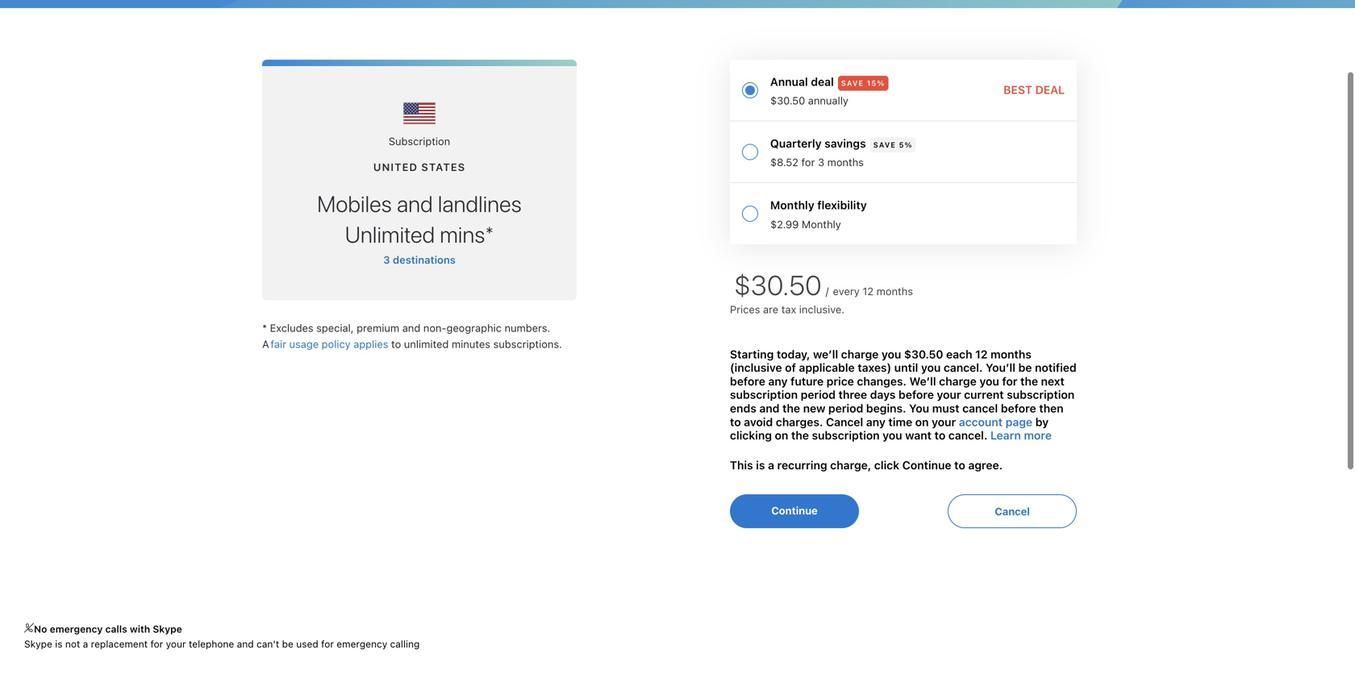 Task type: vqa. For each thing, say whether or not it's contained in the screenshot.
$8.52
yes



Task type: describe. For each thing, give the bounding box(es) containing it.
0 vertical spatial your
[[937, 388, 961, 401]]

savings
[[825, 137, 866, 150]]

of
[[785, 361, 796, 374]]

applies
[[353, 338, 388, 350]]

begins.
[[866, 402, 906, 415]]

$8.52
[[770, 156, 798, 168]]

replacement
[[91, 639, 148, 650]]

excludes special, premium and non-geographic numbers. a
[[262, 322, 550, 350]]

account
[[959, 415, 1003, 428]]

united states
[[373, 161, 466, 173]]

charges.
[[776, 415, 823, 428]]

months inside quarterly savings save 5% $8.52 for 3 months
[[827, 156, 864, 168]]

to inside by clicking on the subscription you want to cancel.
[[934, 429, 946, 442]]

premium
[[357, 322, 399, 334]]

used
[[296, 639, 318, 650]]

to left agree.
[[954, 458, 965, 472]]

excludes
[[270, 322, 313, 334]]

inclusive.
[[799, 303, 845, 315]]

next
[[1041, 375, 1065, 388]]

mobiles
[[317, 190, 392, 217]]

today,
[[777, 347, 810, 361]]

account page link
[[959, 415, 1032, 428]]

1 vertical spatial the
[[782, 402, 800, 415]]

deal
[[1035, 83, 1065, 96]]

charge,
[[830, 458, 871, 472]]

option group inside $30.50 main content
[[730, 60, 1077, 244]]

we'll
[[813, 347, 838, 361]]

cancel. inside by clicking on the subscription you want to cancel.
[[948, 429, 988, 442]]

taxes)
[[858, 361, 891, 374]]

quarterly savings save 5% $8.52 for 3 months
[[770, 137, 913, 168]]

skype is not a replacement for your telephone and can't be used for emergency calling
[[24, 639, 420, 650]]

3 destinations link
[[383, 254, 456, 266]]

fair usage policy applies link
[[271, 338, 388, 350]]

continue button
[[730, 495, 859, 528]]

months inside $30.50 / every 12 months prices are tax inclusive.
[[876, 285, 913, 297]]

for right used at the left bottom
[[321, 639, 334, 650]]

0 vertical spatial any
[[768, 375, 788, 388]]

on inside starting today, we'll charge you $30.50 each 12 months (inclusive of applicable taxes) until you cancel. you'll be notified before any future price changes. we'll charge you for the next subscription period three days before your current subscription ends and the new period begins. you must cancel before then to avoid charges. cancel any time on your
[[915, 415, 929, 428]]

by clicking on the subscription you want to cancel.
[[730, 415, 1049, 442]]

$30.50 inside starting today, we'll charge you $30.50 each 12 months (inclusive of applicable taxes) until you cancel. you'll be notified before any future price changes. we'll charge you for the next subscription period three days before your current subscription ends and the new period begins. you must cancel before then to avoid charges. cancel any time on your
[[904, 347, 943, 361]]

0 vertical spatial continue
[[902, 458, 951, 472]]

special,
[[316, 322, 354, 334]]

you up we'll
[[921, 361, 941, 374]]

changes.
[[857, 375, 907, 388]]

and inside mobiles and landlines unlimited mins * 3 destinations
[[397, 190, 433, 217]]

the inside by clicking on the subscription you want to cancel.
[[791, 429, 809, 442]]

for inside quarterly savings save 5% $8.52 for 3 months
[[801, 156, 815, 168]]

12 inside starting today, we'll charge you $30.50 each 12 months (inclusive of applicable taxes) until you cancel. you'll be notified before any future price changes. we'll charge you for the next subscription period three days before your current subscription ends and the new period begins. you must cancel before then to avoid charges. cancel any time on your
[[975, 347, 988, 361]]

starting
[[730, 347, 774, 361]]

want
[[905, 429, 932, 442]]

learn more link
[[990, 429, 1052, 442]]

5%
[[899, 141, 913, 149]]

3 for quarterly
[[818, 156, 824, 168]]

on inside by clicking on the subscription you want to cancel.
[[775, 429, 788, 442]]

a
[[262, 338, 269, 350]]

time
[[888, 415, 912, 428]]

you up current
[[979, 375, 999, 388]]

tax
[[781, 303, 796, 315]]

2 vertical spatial your
[[166, 639, 186, 650]]

current
[[964, 388, 1004, 401]]

you inside by clicking on the subscription you want to cancel.
[[883, 429, 902, 442]]

fair
[[271, 338, 286, 350]]

future
[[790, 375, 824, 388]]

to inside starting today, we'll charge you $30.50 each 12 months (inclusive of applicable taxes) until you cancel. you'll be notified before any future price changes. we'll charge you for the next subscription period three days before your current subscription ends and the new period begins. you must cancel before then to avoid charges. cancel any time on your
[[730, 415, 741, 428]]

1 horizontal spatial any
[[866, 415, 885, 428]]

cancel button
[[948, 495, 1077, 528]]

/
[[826, 285, 829, 297]]

you
[[909, 402, 929, 415]]

1 vertical spatial your
[[932, 415, 956, 428]]

save for savings
[[873, 141, 896, 149]]

cancel inside starting today, we'll charge you $30.50 each 12 months (inclusive of applicable taxes) until you cancel. you'll be notified before any future price changes. we'll charge you for the next subscription period three days before your current subscription ends and the new period begins. you must cancel before then to avoid charges. cancel any time on your
[[826, 415, 863, 428]]

annually
[[808, 94, 848, 107]]

cancel inside button
[[995, 505, 1030, 518]]

states
[[421, 161, 466, 173]]

no emergency calls with skype
[[34, 624, 182, 635]]

calls
[[105, 624, 127, 635]]

cancel
[[962, 402, 998, 415]]

flexibility
[[817, 199, 867, 212]]

are
[[763, 303, 778, 315]]

$30.50 / every 12 months prices are tax inclusive.
[[730, 268, 913, 315]]

until
[[894, 361, 918, 374]]

fair usage policy applies to unlimited minutes subscriptions.
[[271, 338, 562, 350]]

prices
[[730, 303, 760, 315]]

0 horizontal spatial before
[[730, 375, 765, 388]]

not
[[65, 639, 80, 650]]

page
[[1006, 415, 1032, 428]]

ends
[[730, 402, 756, 415]]

subscription
[[389, 135, 450, 147]]

can't
[[257, 639, 279, 650]]

account page
[[959, 415, 1032, 428]]

0 vertical spatial the
[[1020, 375, 1038, 388]]

this is a recurring charge, click continue to agree.
[[730, 458, 1003, 472]]

1 horizontal spatial emergency
[[337, 639, 387, 650]]

$30.50 inside annual deal save 15% $30.50 annually
[[770, 94, 805, 107]]

0 horizontal spatial charge
[[841, 347, 879, 361]]

you'll
[[986, 361, 1015, 374]]

avoid
[[744, 415, 773, 428]]

notified
[[1035, 361, 1077, 374]]

usage
[[289, 338, 319, 350]]

this
[[730, 458, 753, 472]]

starting today, we'll charge you $30.50 each 12 months (inclusive of applicable taxes) until you cancel. you'll be notified before any future price changes. we'll charge you for the next subscription period three days before your current subscription ends and the new period begins. you must cancel before then to avoid charges. cancel any time on your
[[730, 347, 1077, 428]]

policy
[[322, 338, 351, 350]]



Task type: locate. For each thing, give the bounding box(es) containing it.
by
[[1035, 415, 1049, 428]]

0 horizontal spatial continue
[[771, 505, 818, 517]]

1 vertical spatial any
[[866, 415, 885, 428]]

0 vertical spatial a
[[768, 458, 774, 472]]

$30.50 up are
[[734, 268, 822, 301]]

skype
[[153, 624, 182, 635], [24, 639, 52, 650]]

1 horizontal spatial cancel
[[995, 505, 1030, 518]]

then
[[1039, 402, 1064, 415]]

12 right each
[[975, 347, 988, 361]]

numbers.
[[504, 322, 550, 334]]

each
[[946, 347, 972, 361]]

period up new
[[801, 388, 836, 401]]

0 horizontal spatial *
[[262, 322, 270, 334]]

0 horizontal spatial on
[[775, 429, 788, 442]]

more
[[1024, 429, 1052, 442]]

charge up taxes)
[[841, 347, 879, 361]]

and left can't
[[237, 639, 254, 650]]

3 down 'unlimited'
[[383, 254, 390, 266]]

* down landlines
[[485, 221, 494, 247]]

none radio containing annual deal
[[730, 60, 1077, 121]]

unlimited
[[404, 338, 449, 350]]

1 horizontal spatial *
[[485, 221, 494, 247]]

united
[[373, 161, 418, 173]]

charge down each
[[939, 375, 977, 388]]

save left 5%
[[873, 141, 896, 149]]

the down charges.
[[791, 429, 809, 442]]

None radio
[[730, 60, 1077, 121]]

3 inside mobiles and landlines unlimited mins * 3 destinations
[[383, 254, 390, 266]]

you up until
[[882, 347, 901, 361]]

and inside starting today, we'll charge you $30.50 each 12 months (inclusive of applicable taxes) until you cancel. you'll be notified before any future price changes. we'll charge you for the next subscription period three days before your current subscription ends and the new period begins. you must cancel before then to avoid charges. cancel any time on your
[[759, 402, 780, 415]]

applicable
[[799, 361, 855, 374]]

1 horizontal spatial on
[[915, 415, 929, 428]]

0 vertical spatial months
[[827, 156, 864, 168]]

skype down no at the bottom of the page
[[24, 639, 52, 650]]

for inside starting today, we'll charge you $30.50 each 12 months (inclusive of applicable taxes) until you cancel. you'll be notified before any future price changes. we'll charge you for the next subscription period three days before your current subscription ends and the new period begins. you must cancel before then to avoid charges. cancel any time on your
[[1002, 375, 1017, 388]]

save inside quarterly savings save 5% $8.52 for 3 months
[[873, 141, 896, 149]]

12 inside $30.50 / every 12 months prices are tax inclusive.
[[863, 285, 874, 297]]

0 vertical spatial be
[[1018, 361, 1032, 374]]

1 horizontal spatial before
[[899, 388, 934, 401]]

every
[[833, 285, 860, 297]]

1 horizontal spatial subscription
[[812, 429, 880, 442]]

to down premium
[[391, 338, 401, 350]]

2 vertical spatial months
[[991, 347, 1031, 361]]

the up charges.
[[782, 402, 800, 415]]

* up a
[[262, 322, 270, 334]]

0 horizontal spatial 3
[[383, 254, 390, 266]]

is inside $30.50 main content
[[756, 458, 765, 472]]

months inside starting today, we'll charge you $30.50 each 12 months (inclusive of applicable taxes) until you cancel. you'll be notified before any future price changes. we'll charge you for the next subscription period three days before your current subscription ends and the new period begins. you must cancel before then to avoid charges. cancel any time on your
[[991, 347, 1031, 361]]

new
[[803, 402, 825, 415]]

1 vertical spatial monthly
[[802, 218, 841, 230]]

0 horizontal spatial emergency
[[50, 624, 103, 635]]

monthly up '$2.99'
[[770, 199, 814, 212]]

skype right with
[[153, 624, 182, 635]]

option group containing annual deal
[[730, 60, 1077, 244]]

subscription up then
[[1007, 388, 1075, 401]]

to
[[391, 338, 401, 350], [730, 415, 741, 428], [934, 429, 946, 442], [954, 458, 965, 472]]

be right you'll
[[1018, 361, 1032, 374]]

(inclusive
[[730, 361, 782, 374]]

cancel. inside starting today, we'll charge you $30.50 each 12 months (inclusive of applicable taxes) until you cancel. you'll be notified before any future price changes. we'll charge you for the next subscription period three days before your current subscription ends and the new period begins. you must cancel before then to avoid charges. cancel any time on your
[[944, 361, 983, 374]]

price
[[827, 375, 854, 388]]

$30.50 up until
[[904, 347, 943, 361]]

and inside excludes special, premium and non-geographic numbers. a
[[402, 322, 420, 334]]

is left "not"
[[55, 639, 62, 650]]

1 horizontal spatial 3
[[818, 156, 824, 168]]

period
[[801, 388, 836, 401], [828, 402, 863, 415]]

before down (inclusive
[[730, 375, 765, 388]]

cancel. down account
[[948, 429, 988, 442]]

1 vertical spatial months
[[876, 285, 913, 297]]

2 horizontal spatial months
[[991, 347, 1031, 361]]

annual
[[770, 75, 808, 88]]

save inside annual deal save 15% $30.50 annually
[[841, 79, 864, 88]]

landlines
[[438, 190, 522, 217]]

we'll
[[909, 375, 936, 388]]

best
[[1003, 83, 1032, 96]]

0 vertical spatial save
[[841, 79, 864, 88]]

1 vertical spatial emergency
[[337, 639, 387, 650]]

for down quarterly
[[801, 156, 815, 168]]

1 vertical spatial continue
[[771, 505, 818, 517]]

1 horizontal spatial charge
[[939, 375, 977, 388]]

before
[[730, 375, 765, 388], [899, 388, 934, 401], [1001, 402, 1036, 415]]

3 down quarterly
[[818, 156, 824, 168]]

you down "time"
[[883, 429, 902, 442]]

1 vertical spatial a
[[83, 639, 88, 650]]

any down of
[[768, 375, 788, 388]]

you
[[882, 347, 901, 361], [921, 361, 941, 374], [979, 375, 999, 388], [883, 429, 902, 442]]

no
[[34, 624, 47, 635]]

1 vertical spatial $30.50
[[734, 268, 822, 301]]

for down you'll
[[1002, 375, 1017, 388]]

2 vertical spatial $30.50
[[904, 347, 943, 361]]

emergency left calling
[[337, 639, 387, 650]]

your down must
[[932, 415, 956, 428]]

1 vertical spatial *
[[262, 322, 270, 334]]

0 horizontal spatial any
[[768, 375, 788, 388]]

12 right "every"
[[863, 285, 874, 297]]

before up page
[[1001, 402, 1036, 415]]

continue inside button
[[771, 505, 818, 517]]

a right this
[[768, 458, 774, 472]]

1 horizontal spatial is
[[756, 458, 765, 472]]

unlimited
[[345, 221, 435, 247]]

to down ends
[[730, 415, 741, 428]]

emergency
[[50, 624, 103, 635], [337, 639, 387, 650]]

0 vertical spatial $30.50
[[770, 94, 805, 107]]

the
[[1020, 375, 1038, 388], [782, 402, 800, 415], [791, 429, 809, 442]]

* inside mobiles and landlines unlimited mins * 3 destinations
[[485, 221, 494, 247]]

3 for mobiles
[[383, 254, 390, 266]]

emergency up "not"
[[50, 624, 103, 635]]

0 vertical spatial skype
[[153, 624, 182, 635]]

1 horizontal spatial a
[[768, 458, 774, 472]]

1 horizontal spatial 12
[[975, 347, 988, 361]]

calling
[[390, 639, 420, 650]]

1 horizontal spatial months
[[876, 285, 913, 297]]

non-
[[423, 322, 446, 334]]

to right the want
[[934, 429, 946, 442]]

continue
[[902, 458, 951, 472], [771, 505, 818, 517]]

$30.50 main content
[[0, 0, 1355, 590]]

is right this
[[756, 458, 765, 472]]

2 horizontal spatial before
[[1001, 402, 1036, 415]]

agree.
[[968, 458, 1003, 472]]

must
[[932, 402, 959, 415]]

0 vertical spatial *
[[485, 221, 494, 247]]

mobiles and landlines unlimited mins * 3 destinations
[[317, 190, 522, 266]]

2 vertical spatial the
[[791, 429, 809, 442]]

and up avoid
[[759, 402, 780, 415]]

months
[[827, 156, 864, 168], [876, 285, 913, 297], [991, 347, 1031, 361]]

3 inside quarterly savings save 5% $8.52 for 3 months
[[818, 156, 824, 168]]

$2.99
[[770, 218, 799, 230]]

on down charges.
[[775, 429, 788, 442]]

1 horizontal spatial save
[[873, 141, 896, 149]]

minutes
[[452, 338, 490, 350]]

0 horizontal spatial is
[[55, 639, 62, 650]]

your left telephone
[[166, 639, 186, 650]]

be left used at the left bottom
[[282, 639, 294, 650]]

on down you
[[915, 415, 929, 428]]

1 vertical spatial charge
[[939, 375, 977, 388]]

None radio
[[730, 121, 1077, 183], [730, 183, 1077, 244], [730, 121, 1077, 183], [730, 183, 1077, 244]]

mins
[[440, 221, 485, 247]]

months up you'll
[[991, 347, 1031, 361]]

geographic
[[446, 322, 502, 334]]

1 horizontal spatial continue
[[902, 458, 951, 472]]

cancel.
[[944, 361, 983, 374], [948, 429, 988, 442]]

save for deal
[[841, 79, 864, 88]]

and
[[397, 190, 433, 217], [402, 322, 420, 334], [759, 402, 780, 415], [237, 639, 254, 650]]

and up fair usage policy applies to unlimited minutes subscriptions.
[[402, 322, 420, 334]]

subscription inside by clicking on the subscription you want to cancel.
[[812, 429, 880, 442]]

1 horizontal spatial skype
[[153, 624, 182, 635]]

1 vertical spatial 12
[[975, 347, 988, 361]]

quarterly
[[770, 137, 822, 150]]

cancel. down each
[[944, 361, 983, 374]]

annual deal save 15% $30.50 annually
[[770, 75, 885, 107]]

0 horizontal spatial be
[[282, 639, 294, 650]]

a
[[768, 458, 774, 472], [83, 639, 88, 650]]

clicking
[[730, 429, 772, 442]]

0 horizontal spatial subscription
[[730, 388, 798, 401]]

be inside starting today, we'll charge you $30.50 each 12 months (inclusive of applicable taxes) until you cancel. you'll be notified before any future price changes. we'll charge you for the next subscription period three days before your current subscription ends and the new period begins. you must cancel before then to avoid charges. cancel any time on your
[[1018, 361, 1032, 374]]

subscriptions.
[[493, 338, 562, 350]]

monthly down flexibility
[[802, 218, 841, 230]]

is for a
[[756, 458, 765, 472]]

0 vertical spatial is
[[756, 458, 765, 472]]

0 horizontal spatial 12
[[863, 285, 874, 297]]

a right "not"
[[83, 639, 88, 650]]

for
[[801, 156, 815, 168], [1002, 375, 1017, 388], [150, 639, 163, 650], [321, 639, 334, 650]]

1 vertical spatial be
[[282, 639, 294, 650]]

0 horizontal spatial skype
[[24, 639, 52, 650]]

monthly flexibility $2.99 monthly
[[770, 199, 867, 230]]

0 horizontal spatial save
[[841, 79, 864, 88]]

0 vertical spatial emergency
[[50, 624, 103, 635]]

the left "next"
[[1020, 375, 1038, 388]]

0 vertical spatial cancel.
[[944, 361, 983, 374]]

best deal
[[1003, 83, 1065, 96]]

a inside $30.50 main content
[[768, 458, 774, 472]]

0 vertical spatial monthly
[[770, 199, 814, 212]]

your
[[937, 388, 961, 401], [932, 415, 956, 428], [166, 639, 186, 650]]

on
[[915, 415, 929, 428], [775, 429, 788, 442]]

0 horizontal spatial months
[[827, 156, 864, 168]]

your up must
[[937, 388, 961, 401]]

0 horizontal spatial cancel
[[826, 415, 863, 428]]

recurring
[[777, 458, 827, 472]]

0 vertical spatial cancel
[[826, 415, 863, 428]]

0 vertical spatial 12
[[863, 285, 874, 297]]

is for not
[[55, 639, 62, 650]]

cancel down "three"
[[826, 415, 863, 428]]

1 vertical spatial 3
[[383, 254, 390, 266]]

before up you
[[899, 388, 934, 401]]

option group
[[730, 60, 1077, 244]]

continue down recurring
[[771, 505, 818, 517]]

us image
[[403, 98, 436, 130]]

$30.50 inside $30.50 / every 12 months prices are tax inclusive.
[[734, 268, 822, 301]]

subscription up 'charge,'
[[812, 429, 880, 442]]

months right "every"
[[876, 285, 913, 297]]

learn
[[990, 429, 1021, 442]]

1 vertical spatial cancel
[[995, 505, 1030, 518]]

cancel down agree.
[[995, 505, 1030, 518]]

continue down the want
[[902, 458, 951, 472]]

for right 'replacement'
[[150, 639, 163, 650]]

12
[[863, 285, 874, 297], [975, 347, 988, 361]]

0 horizontal spatial a
[[83, 639, 88, 650]]

1 vertical spatial is
[[55, 639, 62, 650]]

save left 15% on the top right of page
[[841, 79, 864, 88]]

period down "three"
[[828, 402, 863, 415]]

$30.50 down annual at the top of page
[[770, 94, 805, 107]]

deal
[[811, 75, 834, 88]]

none radio inside $30.50 main content
[[730, 60, 1077, 121]]

1 vertical spatial cancel.
[[948, 429, 988, 442]]

days
[[870, 388, 896, 401]]

0 vertical spatial 3
[[818, 156, 824, 168]]

subscription up ends
[[730, 388, 798, 401]]

1 horizontal spatial be
[[1018, 361, 1032, 374]]

with
[[130, 624, 150, 635]]

2 horizontal spatial subscription
[[1007, 388, 1075, 401]]

destinations
[[393, 254, 456, 266]]

1 vertical spatial skype
[[24, 639, 52, 650]]

any down begins.
[[866, 415, 885, 428]]

three
[[838, 388, 867, 401]]

months down savings
[[827, 156, 864, 168]]

15%
[[867, 79, 885, 88]]

1 vertical spatial save
[[873, 141, 896, 149]]

and down united states
[[397, 190, 433, 217]]

annual deal save 15% element
[[770, 72, 1065, 109]]

0 vertical spatial charge
[[841, 347, 879, 361]]



